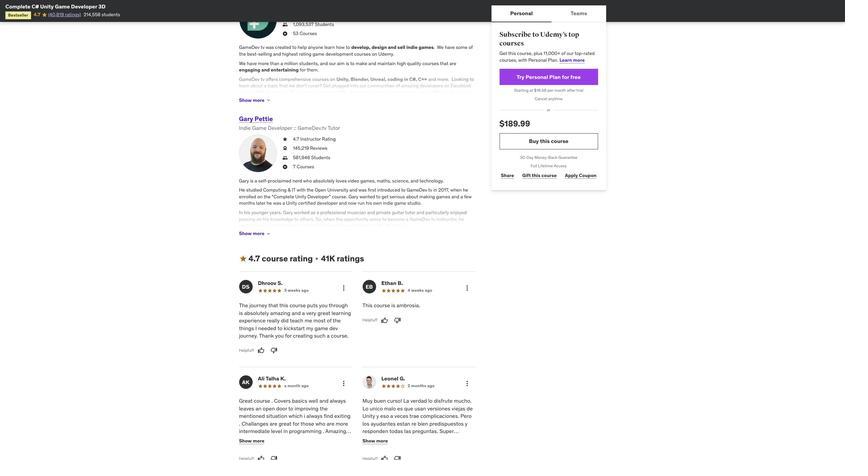 Task type: describe. For each thing, give the bounding box(es) containing it.
leonel
[[382, 376, 399, 382]]

self-
[[258, 178, 268, 184]]

developers
[[420, 83, 443, 89]]

get
[[382, 194, 389, 200]]

on up the plugged
[[330, 76, 336, 82]]

more down 20k),
[[253, 97, 265, 103]]

show more down responden
[[363, 438, 388, 444]]

udemy's
[[541, 30, 568, 39]]

ratings)
[[65, 12, 81, 18]]

xsmall image down topic
[[266, 98, 271, 103]]

additional actions for review by leonel g. image
[[463, 380, 471, 388]]

0 vertical spatial tv
[[429, 187, 433, 193]]

our up 'views/day),'
[[360, 83, 367, 89]]

. down mentioned
[[239, 421, 240, 427]]

more down top-
[[574, 57, 585, 63]]

courses inside great course . covers basics well and always leaves an open door to improving the mentioned situation which i always find exiting . challanges are great for those who are more intermediate level in programming . amazing course overall . it is always great to take courses from gamedev.tv and their collabrations . keep up to good work, much love  !
[[239, 443, 258, 450]]

who inside gary is a self-proclaimed nerd who absolutely loves video games, maths, science, and technology. he studied computing & it with the open university and was first introduced to gamedev tv in 2017, when he enrolled on the "complete unity developer" course. gary wanted to get serious about making games and a few months later he was a unity certified developer and now run his own indie game studio. in his younger years, gary worked as a professional musician and private guitar tutor and particularly enjoyed passing on his knowledge to others. so, when the opportunity arose to become a gamedev tv instructor, he couldn't pass up the chance to share his knowledge and passion with all of you!
[[303, 178, 312, 184]]

indie
[[239, 125, 251, 131]]

and down video
[[350, 187, 358, 193]]

1 horizontal spatial learn
[[325, 44, 335, 50]]

is inside the journey that this course puts you through is absolutely amazing and a very great learning experience really did teach me most of the things i needed to kickstart my game dev journey. thank you for creating such a course.
[[239, 310, 243, 317]]

own inside the and more.  looking to learn about a topic that we don't cover? get plugged into our communities of amazing developers on facebook (nearly 20k), in our own ta-curated community (17k views/day), and our student chat group (10k live at any one time).
[[279, 89, 288, 96]]

mark review by leonel g. as helpful image
[[382, 456, 388, 461]]

plugged
[[332, 83, 349, 89]]

this inside the journey that this course puts you through is absolutely amazing and a very great learning experience really did teach me most of the things i needed to kickstart my game dev journey. thank you for creating such a course.
[[280, 302, 288, 309]]

on up 'later'
[[257, 194, 263, 200]]

and up arose
[[367, 210, 375, 216]]

and down communities
[[373, 89, 381, 96]]

mark review by ali talha k. as helpful image
[[258, 456, 265, 461]]

"complete
[[272, 194, 294, 200]]

on down younger
[[257, 216, 262, 222]]

mark review by ethan b. as helpful image
[[382, 317, 388, 324]]

through
[[329, 302, 348, 309]]

covers
[[274, 398, 291, 405]]

xsmall image down gary pettie indie game developer :: gamedev.tv tutor
[[282, 136, 288, 143]]

1 vertical spatial tv
[[432, 216, 435, 222]]

4.7 for 4.7
[[34, 12, 40, 18]]

keep
[[274, 451, 287, 458]]

more down intermediate
[[253, 438, 265, 444]]

game for pettie
[[252, 125, 267, 131]]

and down the opportunity
[[349, 223, 357, 229]]

curso!
[[388, 398, 402, 405]]

0 horizontal spatial great
[[279, 421, 292, 427]]

couldn't
[[239, 223, 256, 229]]

subscribe to udemy's top courses
[[500, 30, 580, 47]]

enjoyed
[[451, 210, 467, 216]]

into
[[350, 83, 359, 89]]

and up developers
[[429, 76, 437, 82]]

and left now
[[339, 200, 347, 206]]

curated
[[296, 89, 312, 96]]

course. inside gary is a self-proclaimed nerd who absolutely loves video games, maths, science, and technology. he studied computing & it with the open university and was first introduced to gamedev tv in 2017, when he enrolled on the "complete unity developer" course. gary wanted to get serious about making games and a few months later he was a unity certified developer and now run his own indie game studio. in his younger years, gary worked as a professional musician and private guitar tutor and particularly enjoyed passing on his knowledge to others. so, when the opportunity arose to become a gamedev tv instructor, he couldn't pass up the chance to share his knowledge and passion with all of you!
[[332, 194, 348, 200]]

dhroov s.
[[258, 280, 283, 287]]

for inside great course . covers basics well and always leaves an open door to improving the mentioned situation which i always find exiting . challanges are great for those who are more intermediate level in programming . amazing course overall . it is always great to take courses from gamedev.tv and their collabrations . keep up to good work, much love  !
[[293, 421, 300, 427]]

own inside gary is a self-proclaimed nerd who absolutely loves video games, maths, science, and technology. he studied computing & it with the open university and was first introduced to gamedev tv in 2017, when he enrolled on the "complete unity developer" course. gary wanted to get serious about making games and a few months later he was a unity certified developer and now run his own indie game studio. in his younger years, gary worked as a professional musician and private guitar tutor and particularly enjoyed passing on his knowledge to others. so, when the opportunity arose to become a gamedev tv instructor, he couldn't pass up the chance to share his knowledge and passion with all of you!
[[373, 200, 382, 206]]

a left few
[[461, 194, 463, 200]]

to down 'others.'
[[299, 223, 303, 229]]

more down responden
[[377, 438, 388, 444]]

helpful? for this course is ambrosia.
[[363, 318, 378, 323]]

1 vertical spatial rating
[[290, 253, 313, 264]]

coupon
[[579, 173, 597, 179]]

0 vertical spatial gamedev
[[407, 187, 428, 193]]

day
[[527, 155, 534, 160]]

in inside gary is a self-proclaimed nerd who absolutely loves video games, maths, science, and technology. he studied computing & it with the open university and was first introduced to gamedev tv in 2017, when he enrolled on the "complete unity developer" course. gary wanted to get serious about making games and a few months later he was a unity certified developer and now run his own indie game studio. in his younger years, gary worked as a professional musician and private guitar tutor and particularly enjoyed passing on his knowledge to others. so, when the opportunity arose to become a gamedev tv instructor, he couldn't pass up the chance to share his knowledge and passion with all of you!
[[434, 187, 437, 193]]

super
[[440, 428, 454, 435]]

kickstart
[[284, 325, 305, 332]]

. up open
[[272, 398, 273, 405]]

and right "science,"
[[411, 178, 419, 184]]

making
[[420, 194, 435, 200]]

unity inside muy buen curso! la verdad lo disfrute mucho. lo unico malo es que usan versiones viejas de unity y eso a veces trae complicaciones. pero los ayudantes estan re bien predispuestos y responden todas las preguntas. super recomendado!
[[363, 413, 375, 420]]

to up serious at top
[[401, 187, 406, 193]]

weeks for ambrosia.
[[412, 288, 424, 293]]

more down the pass
[[253, 231, 265, 237]]

computing
[[263, 187, 287, 193]]

access
[[554, 163, 567, 168]]

share button
[[500, 169, 516, 182]]

. up take
[[323, 428, 324, 435]]

basics
[[292, 398, 308, 405]]

and right well
[[320, 398, 329, 405]]

helpful? for the journey that this course puts you through is absolutely amazing and a very great learning experience really did teach me most of the things i needed to kickstart my game dev journey. thank you for creating such a course.
[[239, 348, 254, 353]]

show more button up 'gary pettie' link
[[239, 94, 271, 107]]

up inside great course . covers basics well and always leaves an open door to improving the mentioned situation which i always find exiting . challanges are great for those who are more intermediate level in programming . amazing course overall . it is always great to take courses from gamedev.tv and their collabrations . keep up to good work, much love  !
[[288, 451, 294, 458]]

s.
[[278, 280, 283, 287]]

the inside the .  we have some of the best-selling and highest rating game development courses on udemy.
[[239, 51, 246, 57]]

0 vertical spatial you
[[319, 302, 328, 309]]

xsmall image down the pass
[[266, 231, 271, 237]]

he
[[239, 187, 245, 193]]

selling
[[259, 51, 272, 57]]

indie inside gary is a self-proclaimed nerd who absolutely loves video games, maths, science, and technology. he studied computing & it with the open university and was first introduced to gamedev tv in 2017, when he enrolled on the "complete unity developer" course. gary wanted to get serious about making games and a few months later he was a unity certified developer and now run his own indie game studio. in his younger years, gary worked as a professional musician and private guitar tutor and particularly enjoyed passing on his knowledge to others. so, when the opportunity arose to become a gamedev tv instructor, he couldn't pass up the chance to share his knowledge and passion with all of you!
[[383, 200, 394, 206]]

2 vertical spatial was
[[273, 200, 281, 206]]

to left get at the left top of the page
[[376, 194, 381, 200]]

buy this course button
[[500, 133, 598, 150]]

leonel g.
[[382, 376, 405, 382]]

0 horizontal spatial month
[[288, 384, 301, 389]]

show more down couldn't
[[239, 231, 265, 237]]

and right make
[[369, 60, 377, 66]]

amazing inside the journey that this course puts you through is absolutely amazing and a very great learning experience really did teach me most of the things i needed to kickstart my game dev journey. thank you for creating such a course.
[[270, 310, 291, 317]]

trial
[[577, 88, 584, 93]]

gamedev tv for the
[[239, 44, 265, 50]]

1 horizontal spatial months
[[411, 384, 427, 389]]

is left ambrosia.
[[392, 302, 396, 309]]

love
[[239, 458, 249, 461]]

pettie
[[255, 115, 273, 123]]

30-day money-back guarantee full lifetime access
[[520, 155, 578, 168]]

my
[[306, 325, 314, 332]]

apply coupon button
[[564, 169, 598, 182]]

additional actions for review by ali talha k. image
[[340, 380, 348, 388]]

and up udemy.
[[388, 44, 397, 50]]

of inside the journey that this course puts you through is absolutely amazing and a very great learning experience really did teach me most of the things i needed to kickstart my game dev journey. thank you for creating such a course.
[[327, 317, 332, 324]]

1 horizontal spatial are
[[327, 421, 335, 427]]

medium image
[[239, 255, 247, 263]]

es
[[398, 405, 403, 412]]

course down lifetime
[[542, 173, 557, 179]]

1 vertical spatial knowledge
[[325, 223, 348, 229]]

2 vertical spatial with
[[375, 223, 384, 229]]

2 vertical spatial he
[[459, 216, 464, 222]]

mark review by dhroov s. as helpful image
[[258, 348, 265, 354]]

the inside the journey that this course puts you through is absolutely amazing and a very great learning experience really did teach me most of the things i needed to kickstart my game dev journey. thank you for creating such a course.
[[333, 317, 341, 324]]

mark review by ali talha k. as unhelpful image
[[271, 456, 278, 461]]

4
[[408, 288, 411, 293]]

gary up he
[[239, 178, 249, 184]]

any
[[455, 89, 462, 96]]

exiting
[[335, 413, 351, 420]]

developer for pettie
[[268, 125, 293, 131]]

plus
[[534, 50, 543, 56]]

0 horizontal spatial y
[[377, 413, 379, 420]]

more inside we have more than a million students, and our aim is to make and maintain high quality courses that are engaging and entertaining for them.
[[258, 60, 269, 66]]

ali talha k.
[[258, 376, 286, 382]]

students for 581,946 students
[[311, 155, 331, 161]]

absolutely inside gary is a self-proclaimed nerd who absolutely loves video games, maths, science, and technology. he studied computing & it with the open university and was first introduced to gamedev tv in 2017, when he enrolled on the "complete unity developer" course. gary wanted to get serious about making games and a few months later he was a unity certified developer and now run his own indie game studio. in his younger years, gary worked as a professional musician and private guitar tutor and particularly enjoyed passing on his knowledge to others. so, when the opportunity arose to become a gamedev tv instructor, he couldn't pass up the chance to share his knowledge and passion with all of you!
[[313, 178, 335, 184]]

a right the such on the left of the page
[[327, 333, 330, 339]]

to up their
[[318, 436, 323, 442]]

additional actions for review by dhroov s. image
[[340, 284, 348, 293]]

show more button down "ayudantes"
[[363, 435, 388, 448]]

studio.
[[408, 200, 422, 206]]

courses inside subscribe to udemy's top courses
[[500, 39, 524, 47]]

courses inside the .  we have some of the best-selling and highest rating game development courses on udemy.
[[355, 51, 371, 57]]

unico
[[370, 405, 383, 412]]

1 vertical spatial he
[[267, 200, 272, 206]]

0 horizontal spatial are
[[270, 421, 278, 427]]

to left help at left
[[292, 44, 297, 50]]

more inside great course . covers basics well and always leaves an open door to improving the mentioned situation which i always find exiting . challanges are great for those who are more intermediate level in programming . amazing course overall . it is always great to take courses from gamedev.tv and their collabrations . keep up to good work, much love  !
[[336, 421, 348, 427]]

xsmall image left 41k
[[314, 256, 320, 262]]

course inside $189.99 buy this course
[[551, 138, 569, 145]]

up inside gary is a self-proclaimed nerd who absolutely loves video games, maths, science, and technology. he studied computing & it with the open university and was first introduced to gamedev tv in 2017, when he enrolled on the "complete unity developer" course. gary wanted to get serious about making games and a few months later he was a unity certified developer and now run his own indie game studio. in his younger years, gary worked as a professional musician and private guitar tutor and particularly enjoyed passing on his knowledge to others. so, when the opportunity arose to become a gamedev tv instructor, he couldn't pass up the chance to share his knowledge and passion with all of you!
[[268, 223, 274, 229]]

additional actions for review by ethan b. image
[[463, 284, 471, 293]]

private
[[376, 210, 391, 216]]

to right how
[[346, 44, 350, 50]]

his right in
[[244, 210, 250, 216]]

of inside get this course, plus 11,000+ of our top-rated courses, with personal plan.
[[562, 50, 566, 56]]

show more button up collabrations
[[239, 435, 265, 448]]

musician
[[348, 210, 366, 216]]

gamedev.tv team image
[[239, 1, 277, 39]]

students for 1,093,537 students
[[315, 21, 334, 27]]

ago for covers
[[302, 384, 309, 389]]

it
[[292, 187, 296, 193]]

show more down intermediate
[[239, 438, 265, 444]]

145,219
[[293, 145, 309, 151]]

0 vertical spatial he
[[463, 187, 468, 193]]

experience
[[239, 317, 266, 324]]

on inside the .  we have some of the best-selling and highest rating game development courses on udemy.
[[372, 51, 378, 57]]

personal inside "link"
[[526, 74, 549, 80]]

0 horizontal spatial always
[[286, 436, 303, 442]]

unity right the c#
[[40, 3, 54, 10]]

gamedev.tv inside gary pettie indie game developer :: gamedev.tv tutor
[[298, 125, 327, 131]]

xsmall image for 1,093,537 students
[[282, 21, 288, 28]]

xsmall image left 145,219
[[282, 145, 288, 152]]

passion
[[358, 223, 374, 229]]

learn more
[[560, 57, 585, 63]]

instructor
[[301, 136, 321, 142]]

creating
[[293, 333, 313, 339]]

try
[[517, 74, 525, 80]]

courses for 7 courses
[[297, 164, 314, 170]]

unity up certified
[[295, 194, 307, 200]]

0 horizontal spatial games
[[419, 44, 434, 50]]

that inside the and more.  looking to learn about a topic that we don't cover? get plugged into our communities of amazing developers on facebook (nearly 20k), in our own ta-curated community (17k views/day), and our student chat group (10k live at any one time).
[[279, 83, 288, 89]]

1 vertical spatial was
[[359, 187, 367, 193]]

is inside gary is a self-proclaimed nerd who absolutely loves video games, maths, science, and technology. he studied computing & it with the open university and was first introduced to gamedev tv in 2017, when he enrolled on the "complete unity developer" course. gary wanted to get serious about making games and a few months later he was a unity certified developer and now run his own indie game studio. in his younger years, gary worked as a professional musician and private guitar tutor and particularly enjoyed passing on his knowledge to others. so, when the opportunity arose to become a gamedev tv instructor, he couldn't pass up the chance to share his knowledge and passion with all of you!
[[250, 178, 254, 184]]

show down couldn't
[[239, 231, 252, 237]]

highest
[[282, 51, 298, 57]]

2 horizontal spatial always
[[330, 398, 346, 405]]

and up good at the bottom left of page
[[302, 443, 311, 450]]

game for c#
[[55, 3, 70, 10]]

gary pettie indie game developer :: gamedev.tv tutor
[[239, 115, 340, 131]]

7 courses
[[293, 164, 314, 170]]

leaves
[[239, 405, 254, 412]]

game inside the journey that this course puts you through is absolutely amazing and a very great learning experience really did teach me most of the things i needed to kickstart my game dev journey. thank you for creating such a course.
[[315, 325, 328, 332]]

a down "complete
[[283, 200, 285, 206]]

show down intermediate
[[239, 438, 252, 444]]

or
[[547, 107, 551, 112]]

to down private
[[383, 216, 387, 222]]

course right this
[[374, 302, 390, 309]]

!
[[250, 458, 252, 461]]

games inside gary is a self-proclaimed nerd who absolutely loves video games, maths, science, and technology. he studied computing & it with the open university and was first introduced to gamedev tv in 2017, when he enrolled on the "complete unity developer" course. gary wanted to get serious about making games and a few months later he was a unity certified developer and now run his own indie game studio. in his younger years, gary worked as a professional musician and private guitar tutor and particularly enjoyed passing on his knowledge to others. so, when the opportunity arose to become a gamedev tv instructor, he couldn't pass up the chance to share his knowledge and passion with all of you!
[[436, 194, 451, 200]]

them.
[[307, 67, 319, 73]]

gift
[[523, 173, 531, 179]]

a inside muy buen curso! la verdad lo disfrute mucho. lo unico malo es que usan versiones viejas de unity y eso a veces trae complicaciones. pero los ayudantes estan re bien predispuestos y responden todas las preguntas. super recomendado!
[[391, 413, 393, 420]]

show down responden
[[363, 438, 375, 444]]

gamedev tv was created to help anyone learn how to develop, design and sell indie games
[[239, 44, 434, 50]]

&
[[288, 187, 291, 193]]

20k),
[[254, 89, 265, 96]]

the left chance
[[275, 223, 282, 229]]

to inside the and more.  looking to learn about a topic that we don't cover? get plugged into our communities of amazing developers on facebook (nearly 20k), in our own ta-curated community (17k views/day), and our student chat group (10k live at any one time).
[[470, 76, 474, 82]]

and right the students,
[[320, 60, 328, 66]]

1 vertical spatial y
[[465, 421, 468, 427]]

money-
[[535, 155, 549, 160]]

to inside subscribe to udemy's top courses
[[533, 30, 539, 39]]

to down worked
[[295, 216, 299, 222]]

0 horizontal spatial with
[[297, 187, 306, 193]]

thank
[[259, 333, 274, 339]]

course inside the journey that this course puts you through is absolutely amazing and a very great learning experience really did teach me most of the things i needed to kickstart my game dev journey. thank you for creating such a course.
[[290, 302, 306, 309]]

to inside we have more than a million students, and our aim is to make and maintain high quality courses that are engaging and entertaining for them.
[[351, 60, 355, 66]]

and right tutor
[[417, 210, 425, 216]]

a down k.
[[284, 384, 287, 389]]

show more button down passing
[[239, 227, 271, 241]]

course down intermediate
[[239, 436, 256, 442]]

find
[[324, 413, 333, 420]]

to left good at the bottom left of page
[[295, 451, 300, 458]]

more.
[[438, 76, 450, 82]]

few
[[464, 194, 472, 200]]

first
[[368, 187, 376, 193]]

is inside great course . covers basics well and always leaves an open door to improving the mentioned situation which i always find exiting . challanges are great for those who are more intermediate level in programming . amazing course overall . it is always great to take courses from gamedev.tv and their collabrations . keep up to good work, much love  !
[[281, 436, 285, 442]]

coding
[[388, 76, 403, 82]]

opportunity
[[344, 216, 369, 222]]

from
[[259, 443, 271, 450]]

our inside we have more than a million students, and our aim is to make and maintain high quality courses that are engaging and entertaining for them.
[[329, 60, 336, 66]]

our down communities
[[382, 89, 389, 96]]

collabrations
[[239, 451, 270, 458]]

malo
[[384, 405, 396, 412]]

his up the pass
[[263, 216, 269, 222]]

the left open
[[307, 187, 314, 193]]

most
[[314, 317, 326, 324]]

offers
[[266, 76, 278, 82]]

our down topic
[[271, 89, 278, 96]]

gary right years,
[[283, 210, 293, 216]]

. left the keep in the bottom of the page
[[272, 451, 273, 458]]

. left 'it' in the bottom left of the page
[[274, 436, 275, 442]]



Task type: locate. For each thing, give the bounding box(es) containing it.
mark review by dhroov s. as unhelpful image
[[271, 348, 278, 354]]

gary pettie link
[[239, 115, 273, 123]]

1 horizontal spatial when
[[451, 187, 462, 193]]

eb
[[366, 284, 373, 290]]

their
[[313, 443, 324, 450]]

our left aim
[[329, 60, 336, 66]]

4.7
[[34, 12, 40, 18], [293, 136, 299, 142], [249, 253, 260, 264]]

situation
[[266, 413, 287, 420]]

c++
[[418, 76, 428, 82]]

rating left 41k
[[290, 253, 313, 264]]

1 weeks from the left
[[288, 288, 301, 293]]

months right '2'
[[411, 384, 427, 389]]

course up dhroov s.
[[262, 253, 288, 264]]

0 horizontal spatial learn
[[239, 83, 250, 89]]

don't
[[296, 83, 307, 89]]

0 horizontal spatial months
[[239, 200, 255, 206]]

game down 'gary pettie' link
[[252, 125, 267, 131]]

game inside gary pettie indie game developer :: gamedev.tv tutor
[[252, 125, 267, 131]]

students
[[315, 21, 334, 27], [311, 155, 331, 161]]

2 vertical spatial always
[[286, 436, 303, 442]]

to inside the journey that this course puts you through is absolutely amazing and a very great learning experience really did teach me most of the things i needed to kickstart my game dev journey. thank you for creating such a course.
[[278, 325, 283, 332]]

responden
[[363, 428, 389, 435]]

we
[[289, 83, 295, 89]]

0 vertical spatial always
[[330, 398, 346, 405]]

challanges
[[242, 421, 269, 427]]

who right "nerd"
[[303, 178, 312, 184]]

0 horizontal spatial when
[[324, 216, 335, 222]]

viejas
[[452, 405, 466, 412]]

0 horizontal spatial helpful?
[[239, 348, 254, 353]]

own left ta-
[[279, 89, 288, 96]]

with down arose
[[375, 223, 384, 229]]

2 months ago
[[408, 384, 435, 389]]

xsmall image
[[282, 21, 288, 28], [282, 30, 288, 37], [282, 155, 288, 161], [282, 164, 288, 171], [314, 256, 320, 262]]

0 vertical spatial learn
[[325, 44, 335, 50]]

own down get at the left top of the page
[[373, 200, 382, 206]]

he up few
[[463, 187, 468, 193]]

1 vertical spatial games
[[436, 194, 451, 200]]

always down programming
[[286, 436, 303, 442]]

2 vertical spatial personal
[[526, 74, 549, 80]]

gamedev tv down engaging
[[239, 76, 265, 82]]

0 vertical spatial games
[[419, 44, 434, 50]]

1 vertical spatial amazing
[[270, 310, 291, 317]]

1 horizontal spatial 4.7
[[249, 253, 260, 264]]

for inside the journey that this course puts you through is absolutely amazing and a very great learning experience really did teach me most of the things i needed to kickstart my game dev journey. thank you for creating such a course.
[[285, 333, 292, 339]]

mark review by ethan b. as unhelpful image
[[394, 317, 401, 324]]

re
[[412, 421, 417, 427]]

1 vertical spatial you
[[275, 333, 284, 339]]

show more
[[239, 97, 265, 103], [239, 231, 265, 237], [239, 438, 265, 444], [363, 438, 388, 444]]

0 vertical spatial developer
[[71, 3, 97, 10]]

of
[[469, 44, 473, 50], [562, 50, 566, 56], [396, 83, 400, 89], [391, 223, 395, 229], [327, 317, 332, 324]]

1 horizontal spatial amazing
[[401, 83, 419, 89]]

course. down university
[[332, 194, 348, 200]]

personal inside button
[[511, 10, 533, 17]]

month
[[555, 88, 566, 93], [288, 384, 301, 389]]

how
[[336, 44, 345, 50]]

0 vertical spatial when
[[451, 187, 462, 193]]

of inside gary is a self-proclaimed nerd who absolutely loves video games, maths, science, and technology. he studied computing & it with the open university and was first introduced to gamedev tv in 2017, when he enrolled on the "complete unity developer" course. gary wanted to get serious about making games and a few months later he was a unity certified developer and now run his own indie game studio. in his younger years, gary worked as a professional musician and private guitar tutor and particularly enjoyed passing on his knowledge to others. so, when the opportunity arose to become a gamedev tv instructor, he couldn't pass up the chance to share his knowledge and passion with all of you!
[[391, 223, 395, 229]]

ethan
[[382, 280, 397, 287]]

xsmall image for 581,946 students
[[282, 155, 288, 161]]

xsmall image
[[266, 98, 271, 103], [282, 136, 288, 143], [282, 145, 288, 152], [266, 231, 271, 237]]

1 horizontal spatial knowledge
[[325, 223, 348, 229]]

ago right the 4
[[425, 288, 433, 293]]

1 vertical spatial that
[[279, 83, 288, 89]]

course. inside the journey that this course puts you through is absolutely amazing and a very great learning experience really did teach me most of the things i needed to kickstart my game dev journey. thank you for creating such a course.
[[331, 333, 349, 339]]

have for some
[[445, 44, 455, 50]]

gary
[[239, 115, 253, 123], [239, 178, 249, 184], [349, 194, 359, 200], [283, 210, 293, 216]]

gift this course
[[523, 173, 557, 179]]

best-
[[247, 51, 259, 57]]

get
[[500, 50, 508, 56]]

a left self-
[[255, 178, 257, 184]]

a right eso
[[391, 413, 393, 420]]

with
[[519, 57, 528, 63], [297, 187, 306, 193], [375, 223, 384, 229]]

weeks for this
[[288, 288, 301, 293]]

gary inside gary pettie indie game developer :: gamedev.tv tutor
[[239, 115, 253, 123]]

complicaciones.
[[421, 413, 460, 420]]

show more down '(nearly'
[[239, 97, 265, 103]]

his down the so,
[[317, 223, 323, 229]]

is down the
[[239, 310, 243, 317]]

1 vertical spatial gamedev
[[410, 216, 430, 222]]

0 vertical spatial amazing
[[401, 83, 419, 89]]

have
[[445, 44, 455, 50], [247, 60, 257, 66]]

1 horizontal spatial y
[[465, 421, 468, 427]]

more down selling
[[258, 60, 269, 66]]

developer"
[[308, 194, 331, 200]]

developer for c#
[[71, 3, 97, 10]]

gamedev.tv up the keep in the bottom of the page
[[272, 443, 301, 450]]

personal inside get this course, plus 11,000+ of our top-rated courses, with personal plan.
[[529, 57, 547, 63]]

0 vertical spatial game
[[313, 51, 325, 57]]

great up the most
[[318, 310, 331, 317]]

gamedev tv for about
[[239, 76, 265, 82]]

1 vertical spatial up
[[288, 451, 294, 458]]

show more button
[[239, 94, 271, 107], [239, 227, 271, 241], [239, 435, 265, 448], [363, 435, 388, 448]]

1 vertical spatial with
[[297, 187, 306, 193]]

course
[[551, 138, 569, 145], [542, 173, 557, 179], [262, 253, 288, 264], [290, 302, 306, 309], [374, 302, 390, 309], [254, 398, 270, 405], [239, 436, 256, 442]]

community
[[314, 89, 338, 96]]

tv
[[429, 187, 433, 193], [432, 216, 435, 222]]

courses for 53 courses
[[300, 30, 317, 37]]

i
[[304, 413, 305, 420]]

. left some
[[434, 44, 435, 50]]

0 vertical spatial courses
[[300, 30, 317, 37]]

developer inside gary pettie indie game developer :: gamedev.tv tutor
[[268, 125, 293, 131]]

this inside gift this course link
[[532, 173, 541, 179]]

1 horizontal spatial indie
[[407, 44, 418, 50]]

communities
[[368, 83, 395, 89]]

1 vertical spatial indie
[[383, 200, 394, 206]]

2 vertical spatial game
[[315, 325, 328, 332]]

0 vertical spatial helpful?
[[363, 318, 378, 323]]

1 vertical spatial game
[[395, 200, 407, 206]]

are down some
[[450, 60, 457, 66]]

4 weeks ago
[[408, 288, 433, 293]]

absolutely inside the journey that this course puts you through is absolutely amazing and a very great learning experience really did teach me most of the things i needed to kickstart my game dev journey. thank you for creating such a course.
[[244, 310, 269, 317]]

4.7 instructor rating
[[293, 136, 336, 142]]

course left puts
[[290, 302, 306, 309]]

courses down 581,946
[[297, 164, 314, 170]]

and up teach
[[292, 310, 301, 317]]

have inside we have more than a million students, and our aim is to make and maintain high quality courses that are engaging and entertaining for them.
[[247, 60, 257, 66]]

(10k
[[432, 89, 440, 96]]

for inside we have more than a million students, and our aim is to make and maintain high quality courses that are engaging and entertaining for them.
[[300, 67, 306, 73]]

the up 'later'
[[264, 194, 271, 200]]

a down tutor
[[406, 216, 409, 222]]

a inside the and more.  looking to learn about a topic that we don't cover? get plugged into our communities of amazing developers on facebook (nearly 20k), in our own ta-curated community (17k views/day), and our student chat group (10k live at any one time).
[[264, 83, 267, 89]]

2 horizontal spatial with
[[519, 57, 528, 63]]

at inside "starting at $16.58 per month after trial cancel anytime"
[[530, 88, 534, 93]]

rating
[[299, 51, 312, 57], [290, 253, 313, 264]]

indie right sell
[[407, 44, 418, 50]]

tab list containing personal
[[492, 5, 607, 22]]

the inside great course . covers basics well and always leaves an open door to improving the mentioned situation which i always find exiting . challanges are great for those who are more intermediate level in programming . amazing course overall . it is always great to take courses from gamedev.tv and their collabrations . keep up to good work, much love  !
[[320, 405, 328, 412]]

ago for la
[[428, 384, 435, 389]]

game inside the .  we have some of the best-selling and highest rating game development courses on udemy.
[[313, 51, 325, 57]]

to up which
[[289, 405, 293, 412]]

of up student
[[396, 83, 400, 89]]

helpful? left 'mark review by ethan b. as helpful' icon
[[363, 318, 378, 323]]

gary pettie image
[[239, 135, 277, 172]]

2 gamedev tv from the top
[[239, 76, 265, 82]]

his
[[366, 200, 372, 206], [244, 210, 250, 216], [263, 216, 269, 222], [317, 223, 323, 229]]

show down '(nearly'
[[239, 97, 252, 103]]

1 vertical spatial course.
[[331, 333, 349, 339]]

get this course, plus 11,000+ of our top-rated courses, with personal plan.
[[500, 50, 595, 63]]

xsmall image for 53 courses
[[282, 30, 288, 37]]

than
[[270, 60, 280, 66]]

xsmall image left "7"
[[282, 164, 288, 171]]

tv down particularly
[[432, 216, 435, 222]]

1 horizontal spatial month
[[555, 88, 566, 93]]

chance
[[283, 223, 298, 229]]

very
[[306, 310, 317, 317]]

0 horizontal spatial game
[[55, 3, 70, 10]]

1 vertical spatial learn
[[239, 83, 250, 89]]

0 horizontal spatial that
[[269, 302, 278, 309]]

rating inside the .  we have some of the best-selling and highest rating game development courses on udemy.
[[299, 51, 312, 57]]

learn up '(nearly'
[[239, 83, 250, 89]]

1 horizontal spatial always
[[307, 413, 323, 420]]

tutor
[[405, 210, 416, 216]]

games,
[[361, 178, 376, 184]]

of inside the and more.  looking to learn about a topic that we don't cover? get plugged into our communities of amazing developers on facebook (nearly 20k), in our own ta-curated community (17k views/day), and our student chat group (10k live at any one time).
[[396, 83, 400, 89]]

581,946 students
[[293, 155, 331, 161]]

intermediate
[[239, 428, 270, 435]]

2 vertical spatial 4.7
[[249, 253, 260, 264]]

y left eso
[[377, 413, 379, 420]]

unreal,
[[371, 76, 387, 82]]

this inside $189.99 buy this course
[[540, 138, 550, 145]]

is inside we have more than a million students, and our aim is to make and maintain high quality courses that are engaging and entertaining for them.
[[346, 60, 349, 66]]

0 vertical spatial great
[[318, 310, 331, 317]]

0 horizontal spatial at
[[450, 89, 454, 96]]

this right the buy
[[540, 138, 550, 145]]

1 vertical spatial gamedev tv
[[239, 76, 265, 82]]

xsmall image for 7 courses
[[282, 164, 288, 171]]

that inside the journey that this course puts you through is absolutely amazing and a very great learning experience really did teach me most of the things i needed to kickstart my game dev journey. thank you for creating such a course.
[[269, 302, 278, 309]]

1 vertical spatial helpful?
[[239, 348, 254, 353]]

our inside get this course, plus 11,000+ of our top-rated courses, with personal plan.
[[567, 50, 574, 56]]

a inside we have more than a million students, and our aim is to make and maintain high quality courses that are engaging and entertaining for them.
[[281, 60, 283, 66]]

1 vertical spatial months
[[411, 384, 427, 389]]

0 vertical spatial who
[[303, 178, 312, 184]]

2 horizontal spatial are
[[450, 60, 457, 66]]

to up facebook
[[470, 76, 474, 82]]

absolutely up open
[[313, 178, 335, 184]]

4.7 for 4.7 instructor rating
[[293, 136, 299, 142]]

knowledge down years,
[[270, 216, 294, 222]]

courses
[[300, 30, 317, 37], [297, 164, 314, 170]]

weeks right the 4
[[412, 288, 424, 293]]

ago up puts
[[302, 288, 309, 293]]

course up an
[[254, 398, 270, 405]]

0 vertical spatial have
[[445, 44, 455, 50]]

and left few
[[452, 194, 460, 200]]

helpful?
[[363, 318, 378, 323], [239, 348, 254, 353]]

on inside the and more.  looking to learn about a topic that we don't cover? get plugged into our communities of amazing developers on facebook (nearly 20k), in our own ta-curated community (17k views/day), and our student chat group (10k live at any one time).
[[445, 83, 450, 89]]

weeks
[[288, 288, 301, 293], [412, 288, 424, 293]]

2 weeks from the left
[[412, 288, 424, 293]]

0 horizontal spatial about
[[251, 83, 263, 89]]

amazing up the did at the left of page
[[270, 310, 291, 317]]

who inside great course . covers basics well and always leaves an open door to improving the mentioned situation which i always find exiting . challanges are great for those who are more intermediate level in programming . amazing course overall . it is always great to take courses from gamedev.tv and their collabrations . keep up to good work, much love  !
[[316, 421, 326, 427]]

4.7 down the c#
[[34, 12, 40, 18]]

3d
[[98, 3, 106, 10]]

1 horizontal spatial absolutely
[[313, 178, 335, 184]]

months inside gary is a self-proclaimed nerd who absolutely loves video games, maths, science, and technology. he studied computing & it with the open university and was first introduced to gamedev tv in 2017, when he enrolled on the "complete unity developer" course. gary wanted to get serious about making games and a few months later he was a unity certified developer and now run his own indie game studio. in his younger years, gary worked as a professional musician and private guitar tutor and particularly enjoyed passing on his knowledge to others. so, when the opportunity arose to become a gamedev tv instructor, he couldn't pass up the chance to share his knowledge and passion with all of you!
[[239, 200, 255, 206]]

great inside the journey that this course puts you through is absolutely amazing and a very great learning experience really did teach me most of the things i needed to kickstart my game dev journey. thank you for creating such a course.
[[318, 310, 331, 317]]

to left make
[[351, 60, 355, 66]]

our up learn more in the top of the page
[[567, 50, 574, 56]]

things
[[239, 325, 254, 332]]

ago for this
[[302, 288, 309, 293]]

facebook
[[451, 83, 472, 89]]

so,
[[316, 216, 323, 222]]

muy
[[363, 398, 373, 405]]

i
[[256, 325, 257, 332]]

this inside get this course, plus 11,000+ of our top-rated courses, with personal plan.
[[509, 50, 516, 56]]

in left the c#,
[[404, 76, 409, 82]]

581,946
[[293, 155, 310, 161]]

0 vertical spatial gamedev tv
[[239, 44, 265, 50]]

development
[[326, 51, 353, 57]]

ds
[[242, 284, 250, 290]]

1 horizontal spatial developer
[[268, 125, 293, 131]]

an
[[256, 405, 262, 412]]

about up studio.
[[406, 194, 419, 200]]

for inside 'try personal plan for free' "link"
[[562, 74, 570, 80]]

1 vertical spatial students
[[311, 155, 331, 161]]

xsmall image left 1,093,537
[[282, 21, 288, 28]]

game inside gary is a self-proclaimed nerd who absolutely loves video games, maths, science, and technology. he studied computing & it with the open university and was first introduced to gamedev tv in 2017, when he enrolled on the "complete unity developer" course. gary wanted to get serious about making games and a few months later he was a unity certified developer and now run his own indie game studio. in his younger years, gary worked as a professional musician and private guitar tutor and particularly enjoyed passing on his knowledge to others. so, when the opportunity arose to become a gamedev tv instructor, he couldn't pass up the chance to share his knowledge and passion with all of you!
[[395, 200, 407, 206]]

at inside the and more.  looking to learn about a topic that we don't cover? get plugged into our communities of amazing developers on facebook (nearly 20k), in our own ta-curated community (17k views/day), and our student chat group (10k live at any one time).
[[450, 89, 454, 96]]

0 horizontal spatial have
[[247, 60, 257, 66]]

and down created
[[273, 51, 281, 57]]

have left some
[[445, 44, 455, 50]]

gift this course link
[[521, 169, 559, 182]]

1 vertical spatial always
[[307, 413, 323, 420]]

0 vertical spatial up
[[268, 223, 274, 229]]

. inside the .  we have some of the best-selling and highest rating game development courses on udemy.
[[434, 44, 435, 50]]

1 vertical spatial month
[[288, 384, 301, 389]]

gamedev.tv inside great course . covers basics well and always leaves an open door to improving the mentioned situation which i always find exiting . challanges are great for those who are more intermediate level in programming . amazing course overall . it is always great to take courses from gamedev.tv and their collabrations . keep up to good work, much love  !
[[272, 443, 301, 450]]

unity down "complete
[[286, 200, 297, 206]]

learn
[[325, 44, 335, 50], [239, 83, 250, 89]]

buen
[[374, 398, 386, 405]]

1 horizontal spatial up
[[288, 451, 294, 458]]

others.
[[300, 216, 315, 222]]

complete
[[5, 3, 30, 10]]

are inside we have more than a million students, and our aim is to make and maintain high quality courses that are engaging and entertaining for them.
[[450, 60, 457, 66]]

you
[[319, 302, 328, 309], [275, 333, 284, 339]]

his down wanted
[[366, 200, 372, 206]]

much
[[330, 451, 343, 458]]

up right the keep in the bottom of the page
[[288, 451, 294, 458]]

and inside the .  we have some of the best-selling and highest rating game development courses on udemy.
[[273, 51, 281, 57]]

about inside gary is a self-proclaimed nerd who absolutely loves video games, maths, science, and technology. he studied computing & it with the open university and was first introduced to gamedev tv in 2017, when he enrolled on the "complete unity developer" course. gary wanted to get serious about making games and a few months later he was a unity certified developer and now run his own indie game studio. in his younger years, gary worked as a professional musician and private guitar tutor and particularly enjoyed passing on his knowledge to others. so, when the opportunity arose to become a gamedev tv instructor, he couldn't pass up the chance to share his knowledge and passion with all of you!
[[406, 194, 419, 200]]

of inside the .  we have some of the best-selling and highest rating game development courses on udemy.
[[469, 44, 473, 50]]

0 vertical spatial absolutely
[[313, 178, 335, 184]]

2 vertical spatial great
[[304, 436, 317, 442]]

0 vertical spatial 4.7
[[34, 12, 40, 18]]

at right live
[[450, 89, 454, 96]]

a right as
[[317, 210, 319, 216]]

work,
[[315, 451, 328, 458]]

always
[[330, 398, 346, 405], [307, 413, 323, 420], [286, 436, 303, 442]]

puts
[[307, 302, 318, 309]]

nerd
[[293, 178, 302, 184]]

1 horizontal spatial who
[[316, 421, 326, 427]]

1 vertical spatial personal
[[529, 57, 547, 63]]

for down which
[[293, 421, 300, 427]]

1 vertical spatial own
[[373, 200, 382, 206]]

have for more
[[247, 60, 257, 66]]

amazing inside the and more.  looking to learn about a topic that we don't cover? get plugged into our communities of amazing developers on facebook (nearly 20k), in our own ta-curated community (17k views/day), and our student chat group (10k live at any one time).
[[401, 83, 419, 89]]

0 vertical spatial about
[[251, 83, 263, 89]]

courses inside we have more than a million students, and our aim is to make and maintain high quality courses that are engaging and entertaining for them.
[[423, 60, 439, 66]]

1 horizontal spatial weeks
[[412, 288, 424, 293]]

courses
[[500, 39, 524, 47], [355, 51, 371, 57], [423, 60, 439, 66], [313, 76, 329, 82], [239, 443, 258, 450]]

up
[[268, 223, 274, 229], [288, 451, 294, 458]]

in inside the and more.  looking to learn about a topic that we don't cover? get plugged into our communities of amazing developers on facebook (nearly 20k), in our own ta-curated community (17k views/day), and our student chat group (10k live at any one time).
[[266, 89, 270, 96]]

become
[[388, 216, 405, 222]]

is right aim
[[346, 60, 349, 66]]

1 gamedev tv from the top
[[239, 44, 265, 50]]

1 vertical spatial when
[[324, 216, 335, 222]]

worked
[[294, 210, 310, 216]]

ambrosia.
[[397, 302, 420, 309]]

game down anyone
[[313, 51, 325, 57]]

tab list
[[492, 5, 607, 22]]

gamedev
[[407, 187, 428, 193], [410, 216, 430, 222]]

help
[[298, 44, 307, 50]]

instructor,
[[437, 216, 458, 222]]

1 horizontal spatial about
[[406, 194, 419, 200]]

university
[[328, 187, 349, 193]]

1 horizontal spatial games
[[436, 194, 451, 200]]

ayudantes
[[371, 421, 396, 427]]

that inside we have more than a million students, and our aim is to make and maintain high quality courses that are engaging and entertaining for them.
[[440, 60, 449, 66]]

0 vertical spatial course.
[[332, 194, 348, 200]]

4.7 for 4.7 course rating
[[249, 253, 260, 264]]

0 vertical spatial was
[[266, 44, 274, 50]]

1 horizontal spatial great
[[304, 436, 317, 442]]

2 horizontal spatial 4.7
[[293, 136, 299, 142]]

0 horizontal spatial indie
[[383, 200, 394, 206]]

tv up making on the top of the page
[[429, 187, 433, 193]]

b.
[[398, 280, 403, 287]]

0 vertical spatial month
[[555, 88, 566, 93]]

of up dev
[[327, 317, 332, 324]]

and
[[388, 44, 397, 50], [273, 51, 281, 57], [320, 60, 328, 66], [369, 60, 377, 66], [262, 67, 270, 73], [429, 76, 437, 82], [373, 89, 381, 96], [411, 178, 419, 184], [350, 187, 358, 193], [452, 194, 460, 200], [339, 200, 347, 206], [367, 210, 375, 216], [417, 210, 425, 216], [349, 223, 357, 229], [292, 310, 301, 317], [320, 398, 329, 405], [302, 443, 311, 450]]

1 vertical spatial game
[[252, 125, 267, 131]]

1 horizontal spatial that
[[279, 83, 288, 89]]

really
[[267, 317, 280, 324]]

have inside the .  we have some of the best-selling and highest rating game development courses on udemy.
[[445, 44, 455, 50]]

show
[[239, 97, 252, 103], [239, 231, 252, 237], [239, 438, 252, 444], [363, 438, 375, 444]]

courses up cover? get
[[313, 76, 329, 82]]

ago for ambrosia.
[[425, 288, 433, 293]]

and up offers in the left top of the page
[[262, 67, 270, 73]]

are up level
[[270, 421, 278, 427]]

0 vertical spatial own
[[279, 89, 288, 96]]

later
[[256, 200, 266, 206]]

mark review by leonel g. as unhelpful image
[[394, 456, 401, 461]]

with inside get this course, plus 11,000+ of our top-rated courses, with personal plan.
[[519, 57, 528, 63]]

1 vertical spatial developer
[[268, 125, 293, 131]]

3 weeks ago
[[284, 288, 309, 293]]

0 vertical spatial y
[[377, 413, 379, 420]]

about inside the and more.  looking to learn about a topic that we don't cover? get plugged into our communities of amazing developers on facebook (nearly 20k), in our own ta-curated community (17k views/day), and our student chat group (10k live at any one time).
[[251, 83, 263, 89]]

gary up now
[[349, 194, 359, 200]]

who down find
[[316, 421, 326, 427]]

learn inside the and more.  looking to learn about a topic that we don't cover? get plugged into our communities of amazing developers on facebook (nearly 20k), in our own ta-curated community (17k views/day), and our student chat group (10k live at any one time).
[[239, 83, 250, 89]]

0 vertical spatial game
[[55, 3, 70, 10]]

gary up indie
[[239, 115, 253, 123]]

0 vertical spatial knowledge
[[270, 216, 294, 222]]

in inside great course . covers basics well and always leaves an open door to improving the mentioned situation which i always find exiting . challanges are great for those who are more intermediate level in programming . amazing course overall . it is always great to take courses from gamedev.tv and their collabrations . keep up to good work, much love  !
[[284, 428, 288, 435]]

1 horizontal spatial own
[[373, 200, 382, 206]]

learning
[[332, 310, 351, 317]]

personal down the plus at the top of page
[[529, 57, 547, 63]]

the down professional at the left top of the page
[[336, 216, 343, 222]]

developer left ::
[[268, 125, 293, 131]]

gamedev tv up best-
[[239, 44, 265, 50]]

month inside "starting at $16.58 per month after trial cancel anytime"
[[555, 88, 566, 93]]

0 vertical spatial months
[[239, 200, 255, 206]]

0 horizontal spatial amazing
[[270, 310, 291, 317]]

7
[[293, 164, 296, 170]]

0 horizontal spatial weeks
[[288, 288, 301, 293]]

a left very
[[302, 310, 305, 317]]

for left free
[[562, 74, 570, 80]]

and inside the journey that this course puts you through is absolutely amazing and a very great learning experience really did teach me most of the things i needed to kickstart my game dev journey. thank you for creating such a course.
[[292, 310, 301, 317]]

courses down subscribe
[[500, 39, 524, 47]]

0 horizontal spatial developer
[[71, 3, 97, 10]]

blender,
[[351, 76, 370, 82]]

ak
[[242, 379, 250, 386]]



Task type: vqa. For each thing, say whether or not it's contained in the screenshot.
Subscribe to Udemy's top courses
yes



